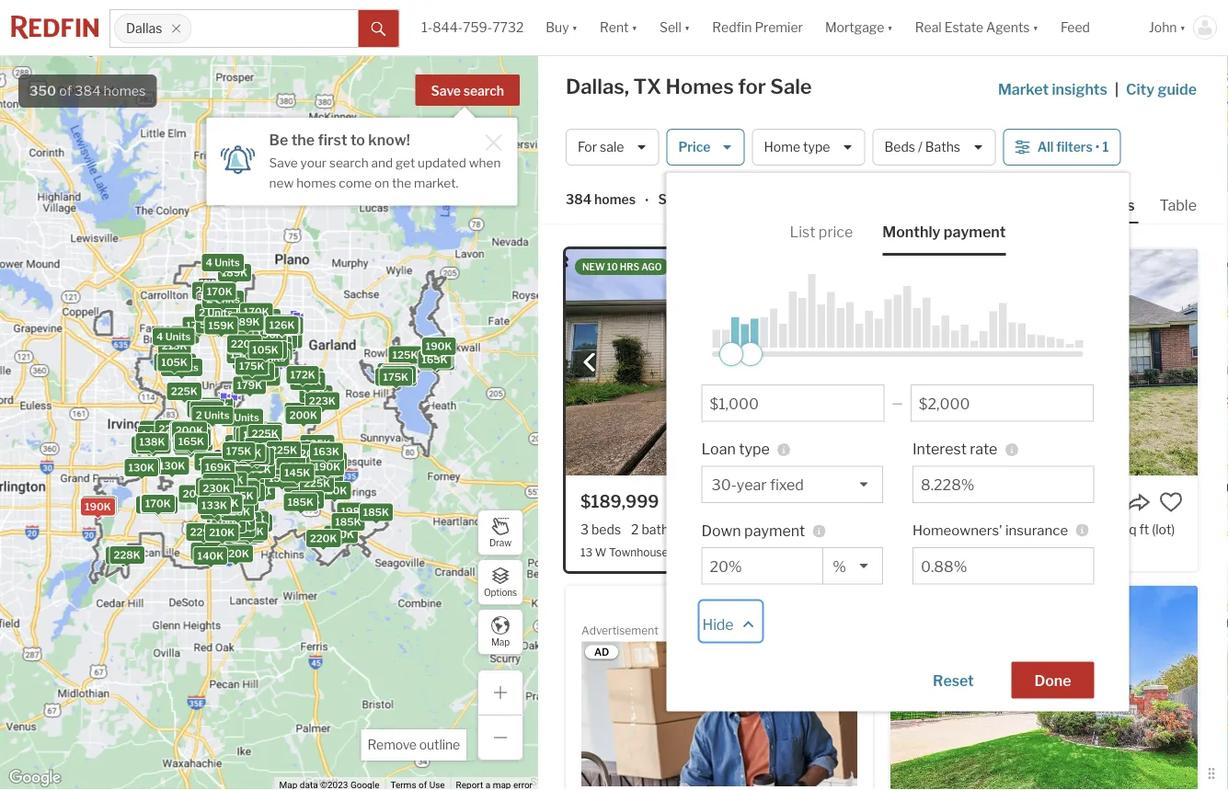 Task type: locate. For each thing, give the bounding box(es) containing it.
type inside the home type button
[[803, 139, 830, 155]]

homes right "of"
[[104, 83, 146, 99]]

187k
[[246, 458, 271, 470]]

(lot) down favorite button option
[[1152, 522, 1175, 537]]

384 right "of"
[[75, 83, 101, 99]]

1 horizontal spatial 205k
[[294, 375, 322, 387]]

149k down 183k
[[176, 430, 202, 442]]

ft up 75052 on the right of the page
[[815, 522, 825, 537]]

new 10 hrs ago down 384 homes • sort
[[582, 261, 662, 272]]

sort
[[658, 192, 685, 207]]

baths up run
[[967, 522, 1001, 537]]

new down 384 homes • sort
[[582, 261, 605, 272]]

price
[[819, 223, 853, 241]]

0 horizontal spatial favorite button image
[[835, 490, 859, 514]]

1 horizontal spatial 2 baths
[[956, 522, 1001, 537]]

hrs
[[620, 261, 640, 272], [945, 261, 964, 272]]

dallas, down 1,334
[[1009, 545, 1042, 559]]

2 3 beds from the left
[[905, 522, 946, 537]]

1 horizontal spatial new 10 hrs ago
[[907, 261, 987, 272]]

sq right 4,992
[[1123, 522, 1137, 537]]

172k
[[383, 369, 408, 381], [290, 369, 315, 381]]

0 horizontal spatial 155k
[[239, 322, 265, 334]]

1 horizontal spatial payment
[[944, 223, 1006, 241]]

3 ft from the left
[[1064, 522, 1074, 537]]

sq up grand
[[722, 522, 736, 537]]

down payment
[[702, 522, 805, 540]]

reset
[[933, 672, 974, 690]]

advertisement
[[582, 624, 659, 637]]

1 172k from the left
[[383, 369, 408, 381]]

0 vertical spatial save
[[431, 83, 461, 99]]

1 horizontal spatial save
[[431, 83, 461, 99]]

0 horizontal spatial baths
[[642, 522, 676, 537]]

0 horizontal spatial search
[[329, 155, 369, 170]]

1 horizontal spatial 149k
[[206, 309, 232, 321]]

1 horizontal spatial 105k
[[252, 344, 279, 356]]

for
[[578, 139, 597, 155]]

1 ft from the left
[[739, 522, 749, 537]]

0 horizontal spatial 228k
[[114, 550, 141, 562]]

216k
[[235, 528, 261, 540]]

0 horizontal spatial the
[[291, 131, 315, 149]]

save inside button
[[431, 83, 461, 99]]

1 vertical spatial dallas,
[[1009, 545, 1042, 559]]

loan
[[702, 440, 736, 458]]

1 vertical spatial payment
[[745, 522, 805, 540]]

3 beds up w
[[581, 522, 621, 537]]

198k right 124k
[[341, 506, 367, 518]]

2 baths up townhouse
[[631, 522, 676, 537]]

1 (lot) from the left
[[828, 522, 851, 537]]

sq
[[722, 522, 736, 537], [798, 522, 812, 537], [1047, 522, 1061, 537], [1123, 522, 1137, 537]]

105k up 127k
[[252, 344, 279, 356]]

1 vertical spatial   text field
[[921, 558, 1086, 576]]

193k
[[206, 289, 232, 301]]

2 baths from the left
[[967, 522, 1001, 537]]

2 horizontal spatial 169k
[[385, 368, 411, 380]]

2 favorite button image from the left
[[1159, 490, 1183, 514]]

▾ right buy
[[572, 20, 578, 35]]

next button image
[[840, 354, 859, 372]]

1 horizontal spatial •
[[1096, 139, 1100, 155]]

minimum price slider
[[720, 342, 744, 366]]

dallas, tx homes for sale
[[566, 74, 812, 99]]

▾ inside dropdown button
[[1033, 20, 1039, 35]]

homes down for sale button at top
[[595, 192, 636, 207]]

0 vertical spatial the
[[291, 131, 315, 149]]

favorite button image for $225,000
[[1159, 490, 1183, 514]]

205k down 148k
[[217, 492, 245, 504]]

1 horizontal spatial 169k
[[258, 345, 284, 357]]

2 (lot) from the left
[[1152, 522, 1175, 537]]

0 horizontal spatial new 10 hrs ago
[[582, 261, 662, 272]]

1 sq from the left
[[722, 522, 736, 537]]

$189,999
[[581, 491, 659, 512]]

0 horizontal spatial hrs
[[620, 261, 640, 272]]

1 horizontal spatial new
[[907, 261, 930, 272]]

ft for 4,992 sq ft (lot)
[[1140, 522, 1150, 537]]

▾ for buy ▾
[[572, 20, 578, 35]]

search down 759-
[[464, 83, 504, 99]]

229k down 133k on the bottom
[[190, 526, 217, 538]]

2 10 from the left
[[932, 261, 943, 272]]

save for save your search and get updated when new homes come on the market.
[[269, 155, 298, 170]]

2 163k from the left
[[314, 446, 340, 458]]

all
[[1038, 139, 1054, 155]]

▾ right "rent"
[[632, 20, 638, 35]]

0 vertical spatial   text field
[[921, 476, 1086, 494]]

favorite button image for $189,999
[[835, 490, 859, 514]]

  text field down homeowners' insurance
[[921, 558, 1086, 576]]

229k up 133k on the bottom
[[209, 483, 236, 495]]

7
[[243, 371, 249, 383]]

tx left homes
[[634, 74, 662, 99]]

photos button
[[1081, 195, 1156, 224]]

tx down 2,004 sq ft (lot)
[[785, 545, 799, 559]]

new 10 hrs ago down monthly payment element
[[907, 261, 987, 272]]

sq right 1,334
[[1047, 522, 1061, 537]]

save down 844-
[[431, 83, 461, 99]]

outline
[[419, 738, 460, 753]]

1 horizontal spatial 384
[[566, 192, 592, 207]]

agents
[[987, 20, 1030, 35]]

save inside save your search and get updated when new homes come on the market.
[[269, 155, 298, 170]]

186k
[[233, 446, 259, 458]]

3 ▾ from the left
[[684, 20, 690, 35]]

0 horizontal spatial 2 baths
[[631, 522, 676, 537]]

mortgage
[[825, 20, 885, 35]]

beds up the 9420
[[916, 522, 946, 537]]

3 beds for $225,000
[[905, 522, 946, 537]]

hrs down 384 homes • sort
[[620, 261, 640, 272]]

real estate agents ▾
[[915, 20, 1039, 35]]

mortgage ▾
[[825, 20, 893, 35]]

1 vertical spatial 384
[[566, 192, 592, 207]]

0 horizontal spatial beds
[[592, 522, 621, 537]]

payment right monthly
[[944, 223, 1006, 241]]

new
[[582, 261, 605, 272], [907, 261, 930, 272]]

0 horizontal spatial type
[[739, 440, 770, 458]]

0 horizontal spatial payment
[[745, 522, 805, 540]]

beds up w
[[592, 522, 621, 537]]

sq for 4,992
[[1123, 522, 1137, 537]]

159k right 5
[[208, 320, 234, 332]]

0 horizontal spatial ago
[[642, 261, 662, 272]]

1 vertical spatial 229k
[[209, 483, 236, 495]]

1 horizontal spatial tx
[[785, 545, 799, 559]]

5 ▾ from the left
[[1033, 20, 1039, 35]]

1 horizontal spatial 228k
[[278, 464, 305, 476]]

0 horizontal spatial •
[[645, 193, 649, 209]]

0 vertical spatial homes
[[104, 83, 146, 99]]

1 vertical spatial the
[[392, 175, 411, 190]]

1 vertical spatial type
[[739, 440, 770, 458]]

0 horizontal spatial dallas,
[[566, 74, 629, 99]]

0 vertical spatial dallas,
[[566, 74, 629, 99]]

0 horizontal spatial new
[[582, 261, 605, 272]]

1 horizontal spatial favorite button image
[[1159, 490, 1183, 514]]

1 vertical spatial save
[[269, 155, 298, 170]]

7732
[[492, 20, 524, 35]]

2 horizontal spatial homes
[[595, 192, 636, 207]]

1 horizontal spatial ago
[[966, 261, 987, 272]]

384 inside 384 homes • sort
[[566, 192, 592, 207]]

126k
[[269, 319, 295, 331]]

2 sq from the left
[[798, 522, 812, 537]]

real estate agents ▾ button
[[904, 0, 1050, 55]]

None search field
[[192, 10, 358, 47]]

189k up 193k
[[222, 267, 248, 279]]

be
[[269, 131, 288, 149]]

1 vertical spatial •
[[645, 193, 649, 209]]

▾ right the mortgage
[[887, 20, 893, 35]]

1
[[1103, 139, 1109, 155]]

1 favorite button image from the left
[[835, 490, 859, 514]]

save
[[431, 83, 461, 99], [269, 155, 298, 170]]

2 baths for $189,999
[[631, 522, 676, 537]]

payment up prairie,
[[745, 522, 805, 540]]

1 horizontal spatial (lot)
[[1152, 522, 1175, 537]]

1,244
[[686, 522, 719, 537]]

1 horizontal spatial homes
[[296, 175, 336, 190]]

2 hrs from the left
[[945, 261, 964, 272]]

ago
[[642, 261, 662, 272], [966, 261, 987, 272]]

insurance
[[1006, 522, 1069, 538]]

2 vertical spatial 189k
[[161, 358, 188, 370]]

the right on
[[392, 175, 411, 190]]

search up come
[[329, 155, 369, 170]]

1 horizontal spatial beds
[[916, 522, 946, 537]]

dallas, up for sale
[[566, 74, 629, 99]]

sq for 1,244
[[722, 522, 736, 537]]

sq up 75052 on the right of the page
[[798, 522, 812, 537]]

149k down 193k
[[206, 309, 232, 321]]

10 down monthly payment element
[[932, 261, 943, 272]]

price
[[679, 139, 711, 155]]

2 vertical spatial homes
[[595, 192, 636, 207]]

105k
[[252, 344, 279, 356], [161, 357, 188, 369]]

type right loan
[[739, 440, 770, 458]]

ago down sort
[[642, 261, 662, 272]]

149k
[[206, 309, 232, 321], [176, 430, 202, 442]]

market.
[[414, 175, 459, 190]]

submit search image
[[371, 22, 386, 37]]

ad region
[[582, 642, 858, 790]]

save search
[[431, 83, 504, 99]]

1 horizontal spatial baths
[[967, 522, 1001, 537]]

0 horizontal spatial 149k
[[176, 430, 202, 442]]

• left sort
[[645, 193, 649, 209]]

payment for monthly payment
[[944, 223, 1006, 241]]

189k left 126k
[[234, 316, 260, 328]]

|
[[1115, 80, 1119, 98]]

market insights link
[[998, 60, 1108, 100]]

homeowners'
[[913, 522, 1003, 538]]

0 vertical spatial •
[[1096, 139, 1100, 155]]

(lot)
[[828, 522, 851, 537], [1152, 522, 1175, 537]]

  text field for insurance
[[921, 558, 1086, 576]]

photos
[[1085, 196, 1135, 214]]

year
[[737, 476, 767, 494]]

105k down 99k
[[161, 357, 188, 369]]

options
[[484, 587, 517, 598]]

181k
[[210, 455, 234, 467]]

198k
[[214, 490, 240, 502], [341, 506, 367, 518]]

229k right 187k
[[280, 461, 307, 473]]

previous button image
[[581, 354, 599, 372]]

0 vertical spatial type
[[803, 139, 830, 155]]

search inside save search button
[[464, 83, 504, 99]]

ft
[[739, 522, 749, 537], [815, 522, 825, 537], [1064, 522, 1074, 537], [1140, 522, 1150, 537]]

1 new 10 hrs ago from the left
[[582, 261, 662, 272]]

1 beds from the left
[[592, 522, 621, 537]]

1 10 from the left
[[607, 261, 618, 272]]

5 units
[[200, 319, 234, 331]]

6 ▾ from the left
[[1180, 20, 1186, 35]]

redfin premier button
[[701, 0, 814, 55]]

1 vertical spatial homes
[[296, 175, 336, 190]]

ft right 4,992
[[1140, 522, 1150, 537]]

1 vertical spatial 155k
[[386, 369, 412, 381]]

the right be
[[291, 131, 315, 149]]

1 horizontal spatial 10
[[932, 261, 943, 272]]

  text field
[[921, 476, 1086, 494], [921, 558, 1086, 576]]

3
[[265, 319, 272, 331], [260, 320, 267, 332], [266, 322, 272, 334], [254, 346, 261, 358], [252, 352, 258, 364], [237, 355, 243, 367], [225, 412, 232, 424], [581, 522, 589, 537], [905, 522, 914, 537]]

save for save search
[[431, 83, 461, 99]]

2 ▾ from the left
[[632, 20, 638, 35]]

▾
[[572, 20, 578, 35], [632, 20, 638, 35], [684, 20, 690, 35], [887, 20, 893, 35], [1033, 20, 1039, 35], [1180, 20, 1186, 35]]

3 beds up the 9420
[[905, 522, 946, 537]]

10 down 384 homes • sort
[[607, 261, 618, 272]]

photo of 13 w townhouse ln #30, grand prairie, tx 75052 image
[[566, 249, 873, 476]]

new down monthly
[[907, 261, 930, 272]]

sell ▾
[[660, 20, 690, 35]]

1 3 beds from the left
[[581, 522, 621, 537]]

120k
[[251, 331, 277, 343], [232, 444, 258, 456], [226, 452, 252, 464], [204, 457, 230, 469], [321, 485, 347, 497], [213, 506, 239, 518]]

0 vertical spatial 384
[[75, 83, 101, 99]]

0 horizontal spatial 3 beds
[[581, 522, 621, 537]]

0 horizontal spatial 198k
[[214, 490, 240, 502]]

350
[[29, 83, 56, 99]]

4 sq from the left
[[1123, 522, 1137, 537]]

save up new
[[269, 155, 298, 170]]

350 of 384 homes
[[29, 83, 146, 99]]

1 horizontal spatial search
[[464, 83, 504, 99]]

ft up 75227
[[1064, 522, 1074, 537]]

(lot) for $225,000
[[1152, 522, 1175, 537]]

2 horizontal spatial tx
[[1045, 545, 1059, 559]]

favorite button image up 4,992 sq ft (lot)
[[1159, 490, 1183, 514]]

dallas,
[[566, 74, 629, 99], [1009, 545, 1042, 559]]

for sale
[[578, 139, 624, 155]]

• left 1
[[1096, 139, 1100, 155]]

  text field down the rate
[[921, 476, 1086, 494]]

0 horizontal spatial homes
[[104, 83, 146, 99]]

7 units
[[243, 371, 277, 383]]

0 horizontal spatial 205k
[[217, 492, 245, 504]]

insights
[[1052, 80, 1108, 98]]

2 2 baths from the left
[[956, 522, 1001, 537]]

1 horizontal spatial type
[[803, 139, 830, 155]]

159k up 7
[[230, 349, 256, 361]]

dr,
[[993, 545, 1007, 559]]

beds for $225,000
[[916, 522, 946, 537]]

▾ for mortgage ▾
[[887, 20, 893, 35]]

0 horizontal spatial 10
[[607, 261, 618, 272]]

4 ▾ from the left
[[887, 20, 893, 35]]

1 2 baths from the left
[[631, 522, 676, 537]]

3 beds for $189,999
[[581, 522, 621, 537]]

favorite button checkbox
[[835, 490, 859, 514]]

190k
[[426, 340, 452, 352], [253, 426, 279, 438], [174, 426, 200, 438], [179, 430, 205, 442], [233, 449, 259, 461], [314, 461, 341, 473], [313, 468, 339, 480], [216, 493, 243, 505], [205, 494, 231, 506], [85, 501, 111, 513]]

favorite button checkbox
[[1159, 490, 1183, 514]]

2 baths up run
[[956, 522, 1001, 537]]

• inside "button"
[[1096, 139, 1100, 155]]

▾ right agents
[[1033, 20, 1039, 35]]

ft for 2,004 sq ft (lot)
[[815, 522, 825, 537]]

rent ▾ button
[[600, 0, 638, 55]]

205k up 223k
[[294, 375, 322, 387]]

1 horizontal spatial 3 beds
[[905, 522, 946, 537]]

favorite button image up 2,004 sq ft (lot)
[[835, 490, 859, 514]]

2 ft from the left
[[815, 522, 825, 537]]

106k
[[267, 334, 293, 345]]

ft up grand
[[739, 522, 749, 537]]

2,004 sq ft (lot)
[[759, 522, 851, 537]]

198k down 148k
[[214, 490, 240, 502]]

baths up ln
[[642, 522, 676, 537]]

175k
[[206, 320, 231, 332], [239, 360, 265, 372], [385, 367, 411, 379], [384, 370, 409, 382], [383, 371, 409, 383], [240, 431, 265, 443], [177, 434, 202, 446], [226, 445, 252, 457], [236, 448, 261, 459], [198, 456, 224, 468], [314, 460, 340, 472], [246, 464, 271, 476], [228, 490, 254, 502], [226, 516, 251, 528]]

type inside dialog
[[739, 440, 770, 458]]

0 vertical spatial 189k
[[222, 267, 248, 279]]

▾ right john
[[1180, 20, 1186, 35]]

113k
[[269, 331, 293, 343]]

dialog
[[667, 173, 1130, 712]]

Enter min text field
[[710, 395, 876, 413]]

(lot) down favorite button checkbox
[[828, 522, 851, 537]]

1 ▾ from the left
[[572, 20, 578, 35]]

2 beds from the left
[[916, 522, 946, 537]]

type right home
[[803, 139, 830, 155]]

0 vertical spatial 155k
[[239, 322, 265, 334]]

1 vertical spatial 198k
[[341, 506, 367, 518]]

3 sq from the left
[[1047, 522, 1061, 537]]

200k
[[260, 340, 288, 352], [423, 356, 451, 368], [203, 403, 231, 415], [290, 409, 317, 421], [176, 425, 204, 437], [179, 427, 206, 439], [176, 429, 204, 441], [179, 432, 207, 444], [246, 446, 274, 458], [309, 455, 337, 467], [183, 488, 211, 500], [204, 491, 232, 503], [206, 495, 234, 507], [85, 499, 113, 511], [109, 550, 137, 562]]

0 horizontal spatial 172k
[[290, 369, 315, 381]]

updated
[[418, 155, 466, 170]]

115k
[[261, 330, 285, 341], [240, 360, 265, 372]]

225k
[[171, 386, 198, 398], [159, 423, 186, 435], [252, 428, 279, 440], [179, 429, 205, 441], [304, 438, 331, 450], [271, 445, 297, 456], [235, 448, 262, 460], [247, 451, 273, 463], [316, 456, 343, 468], [288, 461, 314, 473], [304, 478, 331, 490], [219, 496, 246, 508], [228, 497, 255, 509], [208, 504, 235, 516], [238, 514, 265, 526], [225, 523, 252, 535], [237, 526, 264, 538], [194, 546, 221, 558]]

230k
[[249, 439, 276, 451], [135, 439, 163, 451], [207, 477, 234, 489], [203, 483, 230, 495], [216, 488, 244, 500], [204, 505, 232, 517], [228, 506, 256, 518], [214, 524, 241, 536]]

125k
[[265, 318, 290, 330], [269, 319, 294, 331], [269, 320, 295, 332], [268, 334, 293, 346], [393, 349, 418, 361], [382, 370, 408, 382], [194, 404, 220, 416], [144, 424, 169, 435], [247, 441, 273, 453], [145, 500, 170, 512], [225, 506, 250, 518], [233, 515, 258, 527]]

2   text field from the top
[[921, 558, 1086, 576]]

4 ft from the left
[[1140, 522, 1150, 537]]

170k
[[207, 286, 233, 298], [244, 306, 269, 318], [186, 320, 212, 332], [174, 427, 200, 439], [160, 428, 186, 440], [212, 468, 237, 480], [205, 484, 230, 496], [246, 485, 272, 497], [246, 485, 272, 497], [246, 486, 271, 497], [208, 486, 233, 498], [213, 498, 239, 509], [213, 498, 239, 510], [145, 498, 171, 510]]

10
[[607, 261, 618, 272], [932, 261, 943, 272]]

dialog containing list price
[[667, 173, 1130, 712]]

1 horizontal spatial 172k
[[383, 369, 408, 381]]

0 horizontal spatial save
[[269, 155, 298, 170]]

0 vertical spatial search
[[464, 83, 504, 99]]

john ▾
[[1149, 20, 1186, 35]]

189k down 99k
[[161, 358, 188, 370]]

0 vertical spatial payment
[[944, 223, 1006, 241]]

0 horizontal spatial (lot)
[[828, 522, 851, 537]]

beds / baths button
[[873, 129, 996, 166]]

tx down the 1,334 sq ft
[[1045, 545, 1059, 559]]

fixed
[[770, 476, 804, 494]]

%
[[833, 558, 846, 576]]

1 vertical spatial 228k
[[114, 550, 141, 562]]

homes down "your"
[[296, 175, 336, 190]]

ago down monthly payment element
[[966, 261, 987, 272]]

215k
[[162, 340, 187, 352], [232, 445, 257, 457], [311, 460, 337, 472], [243, 517, 269, 529], [229, 530, 255, 542]]

1 vertical spatial 169k
[[385, 368, 411, 380]]

real
[[915, 20, 942, 35]]

1   text field from the top
[[921, 476, 1086, 494]]

favorite button image
[[835, 490, 859, 514], [1159, 490, 1183, 514]]

160k
[[230, 349, 257, 361], [423, 353, 449, 365], [243, 429, 270, 441], [177, 437, 203, 449], [141, 439, 167, 451], [249, 440, 275, 452], [315, 454, 342, 466], [235, 457, 261, 469], [231, 486, 257, 498]]

1 horizontal spatial 198k
[[341, 506, 367, 518]]

1 baths from the left
[[642, 522, 676, 537]]

—
[[892, 395, 903, 411]]

0 vertical spatial 159k
[[208, 320, 234, 332]]

2 vertical spatial 169k
[[205, 462, 231, 474]]

• inside 384 homes • sort
[[645, 193, 649, 209]]

1,334 sq ft
[[1011, 522, 1074, 537]]

▾ right sell
[[684, 20, 690, 35]]

1 vertical spatial search
[[329, 155, 369, 170]]

159k down 183k
[[176, 426, 202, 438]]

109k
[[269, 320, 296, 332]]

384 down the for
[[566, 192, 592, 207]]

1 horizontal spatial the
[[392, 175, 411, 190]]

hrs down monthly payment element
[[945, 261, 964, 272]]

payment
[[944, 223, 1006, 241], [745, 522, 805, 540]]



Task type: vqa. For each thing, say whether or not it's contained in the screenshot.
ST
no



Task type: describe. For each thing, give the bounding box(es) containing it.
cedar
[[936, 545, 968, 559]]

list price element
[[790, 208, 853, 256]]

0 vertical spatial 115k
[[261, 330, 285, 341]]

type for loan type
[[739, 440, 770, 458]]

baths for $189,999
[[642, 522, 676, 537]]

be the first to know! dialog
[[207, 107, 518, 206]]

0 horizontal spatial 169k
[[205, 462, 231, 474]]

138k
[[139, 436, 165, 448]]

redfin premier
[[712, 20, 803, 35]]

map region
[[0, 0, 541, 790]]

ft for 1,334 sq ft
[[1064, 522, 1074, 537]]

of
[[59, 83, 72, 99]]

129k
[[236, 487, 261, 499]]

2 new from the left
[[907, 261, 930, 272]]

loan type
[[702, 440, 770, 458]]

premier
[[755, 20, 803, 35]]

sq for 2,004
[[798, 522, 812, 537]]

city
[[1126, 80, 1155, 98]]

1,244 sq ft
[[686, 522, 749, 537]]

remove outline
[[368, 738, 460, 753]]

2 vertical spatial 229k
[[190, 526, 217, 538]]

google image
[[5, 767, 65, 790]]

dallas
[[126, 21, 162, 36]]

124k
[[295, 494, 320, 506]]

1 vertical spatial 159k
[[230, 349, 256, 361]]

map button
[[478, 609, 524, 655]]

rent
[[600, 20, 629, 35]]

844-
[[433, 20, 463, 35]]

13 w townhouse ln #30, grand prairie, tx 75052
[[581, 545, 837, 559]]

▾ for sell ▾
[[684, 20, 690, 35]]

2 new 10 hrs ago from the left
[[907, 261, 987, 272]]

9420
[[905, 545, 934, 559]]

feed button
[[1050, 0, 1138, 55]]

draw button
[[478, 510, 524, 556]]

(lot) for $189,999
[[828, 522, 851, 537]]

110k
[[246, 366, 271, 378]]

options button
[[478, 559, 524, 605]]

1 hrs from the left
[[620, 261, 640, 272]]

maximum price slider
[[739, 342, 763, 366]]

payment for down payment
[[745, 522, 805, 540]]

sale
[[770, 74, 812, 99]]

1,334
[[1011, 522, 1044, 537]]

on
[[375, 175, 389, 190]]

monthly payment
[[883, 223, 1006, 241]]

market
[[998, 80, 1049, 98]]

1 163k from the left
[[314, 446, 340, 458]]

2 baths for $225,000
[[956, 522, 1001, 537]]

1 vertical spatial 189k
[[234, 316, 260, 328]]

• for homes
[[645, 193, 649, 209]]

0 vertical spatial 149k
[[206, 309, 232, 321]]

4,992 sq ft (lot)
[[1084, 522, 1175, 537]]

grand
[[712, 545, 744, 559]]

222k
[[276, 465, 303, 477]]

save search button
[[416, 75, 520, 106]]

buy ▾ button
[[535, 0, 589, 55]]

photo of 9254 forest ln #406, dallas, tx 75243 image
[[891, 586, 1198, 790]]

interest rate
[[913, 440, 998, 458]]

  text field for rate
[[921, 476, 1086, 494]]

remove
[[368, 738, 417, 753]]

0 vertical spatial 228k
[[278, 464, 305, 476]]

223k
[[309, 395, 336, 407]]

table
[[1160, 196, 1197, 214]]

1 vertical spatial 205k
[[217, 492, 245, 504]]

sq for 1,334
[[1047, 522, 1061, 537]]

save your search and get updated when new homes come on the market.
[[269, 155, 501, 190]]

0 horizontal spatial 105k
[[161, 357, 188, 369]]

0 horizontal spatial 384
[[75, 83, 101, 99]]

search inside save your search and get updated when new homes come on the market.
[[329, 155, 369, 170]]

run
[[970, 545, 991, 559]]

0 vertical spatial 198k
[[214, 490, 240, 502]]

127k
[[239, 358, 264, 370]]

when
[[469, 155, 501, 170]]

sale
[[600, 139, 624, 155]]

4,992
[[1084, 522, 1120, 537]]

remove dallas image
[[171, 23, 182, 34]]

the inside save your search and get updated when new homes come on the market.
[[392, 175, 411, 190]]

#30,
[[686, 545, 710, 559]]

beds for $189,999
[[592, 522, 621, 537]]

map
[[491, 637, 510, 648]]

167k
[[260, 341, 285, 353]]

  text field
[[710, 558, 815, 576]]

homes
[[666, 74, 734, 99]]

type for home type
[[803, 139, 830, 155]]

13
[[581, 545, 593, 559]]

get
[[396, 155, 415, 170]]

1-844-759-7732
[[422, 20, 524, 35]]

city guide link
[[1126, 78, 1201, 100]]

monthly payment element
[[883, 208, 1006, 256]]

ft for 1,244 sq ft
[[739, 522, 749, 537]]

list
[[790, 223, 816, 241]]

market insights | city guide
[[998, 80, 1197, 98]]

133k
[[202, 500, 227, 512]]

▾ for rent ▾
[[632, 20, 638, 35]]

▾ for john ▾
[[1180, 20, 1186, 35]]

monthly
[[883, 223, 941, 241]]

1 vertical spatial 149k
[[176, 430, 202, 442]]

for
[[738, 74, 766, 99]]

Enter max text field
[[919, 395, 1086, 413]]

photo of 9420 cedar run dr, dallas, tx 75227 image
[[891, 249, 1198, 476]]

homeowners' insurance
[[913, 522, 1069, 538]]

beds / baths
[[885, 139, 961, 155]]

price button
[[667, 129, 745, 166]]

baths for $225,000
[[967, 522, 1001, 537]]

2 vertical spatial 159k
[[176, 426, 202, 438]]

1 vertical spatial 135k
[[244, 464, 270, 476]]

2 ago from the left
[[966, 261, 987, 272]]

estate
[[945, 20, 984, 35]]

mortgage ▾ button
[[825, 0, 893, 55]]

0 vertical spatial 229k
[[280, 461, 307, 473]]

table button
[[1156, 195, 1201, 222]]

homes inside 384 homes • sort
[[595, 192, 636, 207]]

remove outline button
[[361, 730, 467, 761]]

2 172k from the left
[[290, 369, 315, 381]]

hide button
[[702, 603, 761, 640]]

0 horizontal spatial tx
[[634, 74, 662, 99]]

1 new from the left
[[582, 261, 605, 272]]

/
[[918, 139, 923, 155]]

1 horizontal spatial 155k
[[386, 369, 412, 381]]

• for filters
[[1096, 139, 1100, 155]]

1-844-759-7732 link
[[422, 20, 524, 35]]

reset button
[[910, 662, 997, 699]]

$225,000
[[905, 491, 987, 512]]

rate
[[970, 440, 998, 458]]

139k
[[268, 334, 294, 346]]

75227
[[1062, 545, 1095, 559]]

1 ago from the left
[[642, 261, 662, 272]]

homes inside save your search and get updated when new homes come on the market.
[[296, 175, 336, 190]]

224k
[[241, 461, 268, 473]]

1 vertical spatial 115k
[[240, 360, 265, 372]]

all filters • 1
[[1038, 139, 1109, 155]]

177k
[[196, 401, 221, 413]]

come
[[339, 175, 372, 190]]

1 horizontal spatial dallas,
[[1009, 545, 1042, 559]]

buy ▾ button
[[546, 0, 578, 55]]

0 vertical spatial 135k
[[258, 324, 284, 336]]

1-
[[422, 20, 433, 35]]

beds
[[885, 139, 916, 155]]

be the first to know!
[[269, 131, 410, 149]]

384 homes • sort
[[566, 192, 685, 209]]



